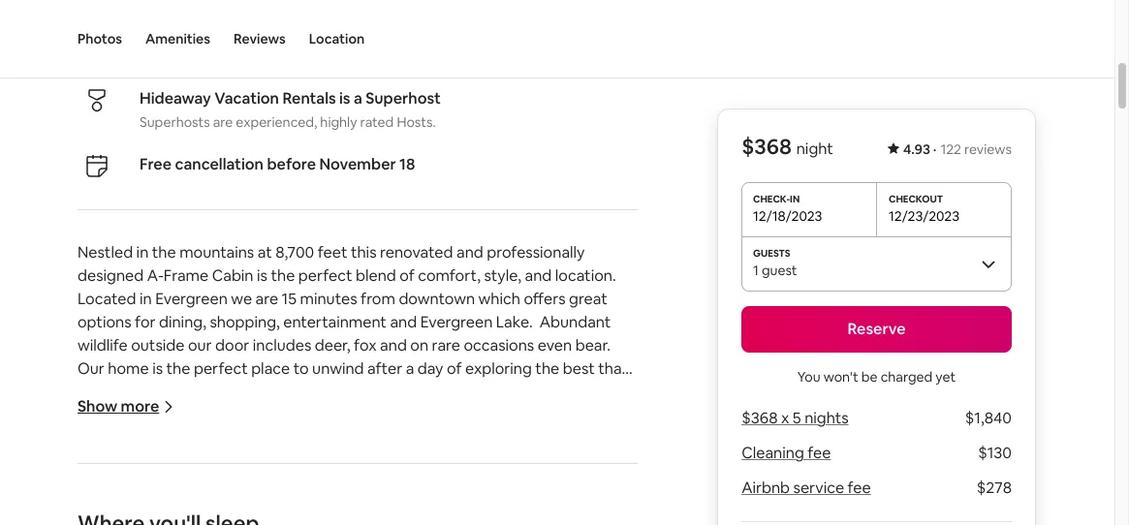 Task type: describe. For each thing, give the bounding box(es) containing it.
night
[[797, 139, 834, 159]]

service
[[794, 478, 845, 499]]

in inside our cozy cabin is fully furnished and designed perfectly for all your needs. featuring high speed starlink internet, breakfast seating, a living space for watching tv or playing games, one full-bath, one bedroom, a wood pellet stove inside and gas fire pit on the deck. cozy-up with tea in the morning
[[490, 522, 502, 526]]

home
[[108, 359, 149, 379]]

1 one from the left
[[299, 499, 326, 519]]

yet
[[936, 369, 956, 386]]

guest
[[762, 262, 798, 279]]

fully
[[201, 452, 231, 472]]

won't
[[824, 369, 859, 386]]

inside
[[120, 522, 162, 526]]

4.93 · 122 reviews
[[904, 141, 1013, 158]]

designed inside nestled in the mountains at 8,700 feet this renovated and professionally designed a-frame cabin is the perfect blend of comfort, style, and location. located in evergreen we are 15 minutes from downtown which offers great options for dining, shopping, entertainment and evergreen lake.  abundant wildlife outside our door includes deer, fox and on rare occasions even bear. our home is the perfect place to unwind after a day of exploring the best that colorado has to offer.
[[78, 266, 144, 286]]

airbnb
[[742, 478, 790, 499]]

superhost
[[366, 88, 441, 109]]

gas
[[195, 522, 220, 526]]

deck.
[[323, 522, 362, 526]]

rated
[[360, 113, 394, 131]]

$368 for $368 night
[[742, 133, 792, 160]]

on inside nestled in the mountains at 8,700 feet this renovated and professionally designed a-frame cabin is the perfect blend of comfort, style, and location. located in evergreen we are 15 minutes from downtown which offers great options for dining, shopping, entertainment and evergreen lake.  abundant wildlife outside our door includes deer, fox and on rare occasions even bear. our home is the perfect place to unwind after a day of exploring the best that colorado has to offer.
[[411, 336, 429, 356]]

on inside our cozy cabin is fully furnished and designed perfectly for all your needs. featuring high speed starlink internet, breakfast seating, a living space for watching tv or playing games, one full-bath, one bedroom, a wood pellet stove inside and gas fire pit on the deck. cozy-up with tea in the morning
[[274, 522, 292, 526]]

nestled in the mountains at 8,700 feet this renovated and professionally designed a-frame cabin is the perfect blend of comfort, style, and location. located in evergreen we are 15 minutes from downtown which offers great options for dining, shopping, entertainment and evergreen lake.  abundant wildlife outside our door includes deer, fox and on rare occasions even bear. our home is the perfect place to unwind after a day of exploring the best that colorado has to offer.
[[78, 242, 632, 402]]

minutes
[[300, 289, 357, 309]]

$368 x 5 nights button
[[742, 408, 849, 429]]

offer.
[[194, 382, 231, 402]]

games,
[[243, 499, 295, 519]]

hideaway vacation rentals is a superhost superhosts are experienced, highly rated hosts.
[[140, 88, 441, 131]]

which
[[479, 289, 521, 309]]

options
[[78, 312, 131, 333]]

reviews
[[234, 30, 286, 48]]

reviews
[[965, 141, 1013, 158]]

bedroom,
[[427, 499, 497, 519]]

watching
[[78, 499, 143, 519]]

playing
[[189, 499, 240, 519]]

speed
[[183, 475, 227, 496]]

1
[[754, 262, 759, 279]]

november
[[320, 154, 396, 175]]

colorado
[[78, 382, 144, 402]]

nestled
[[78, 242, 133, 263]]

located
[[78, 289, 136, 309]]

abundant
[[540, 312, 611, 333]]

cleaning fee
[[742, 443, 831, 464]]

wood
[[512, 499, 553, 519]]

·
[[934, 141, 937, 158]]

exploring
[[465, 359, 532, 379]]

the down wood
[[506, 522, 530, 526]]

perfectly
[[405, 452, 470, 472]]

x
[[782, 408, 790, 429]]

1 horizontal spatial of
[[447, 359, 462, 379]]

full-
[[329, 499, 356, 519]]

$130
[[979, 443, 1013, 464]]

a-
[[147, 266, 164, 286]]

internet,
[[287, 475, 348, 496]]

mountains
[[180, 242, 254, 263]]

downtown
[[399, 289, 475, 309]]

0 vertical spatial perfect
[[299, 266, 353, 286]]

check-
[[171, 22, 220, 43]]

reserve button
[[742, 306, 1013, 353]]

space
[[534, 475, 576, 496]]

furnished
[[234, 452, 301, 472]]

the down even
[[536, 359, 560, 379]]

all
[[498, 452, 513, 472]]

reviews button
[[234, 0, 286, 78]]

$368 for $368 x 5 nights
[[742, 408, 778, 429]]

dining,
[[159, 312, 206, 333]]

cozy
[[108, 452, 141, 472]]

in down a-
[[140, 289, 152, 309]]

superhosts
[[140, 113, 210, 131]]

wildlife
[[78, 336, 128, 356]]

and down or
[[165, 522, 192, 526]]

airbnb service fee
[[742, 478, 872, 499]]

location
[[309, 30, 365, 48]]

from
[[361, 289, 396, 309]]

12/18/2023
[[754, 208, 823, 225]]

charged
[[881, 369, 933, 386]]

a inside the hideaway vacation rentals is a superhost superhosts are experienced, highly rated hosts.
[[354, 88, 363, 109]]

breakfast
[[351, 475, 419, 496]]

1 guest
[[754, 262, 798, 279]]

for inside nestled in the mountains at 8,700 feet this renovated and professionally designed a-frame cabin is the perfect blend of comfort, style, and location. located in evergreen we are 15 minutes from downtown which offers great options for dining, shopping, entertainment and evergreen lake.  abundant wildlife outside our door includes deer, fox and on rare occasions even bear. our home is the perfect place to unwind after a day of exploring the best that colorado has to offer.
[[135, 312, 156, 333]]

tv
[[147, 499, 167, 519]]

a inside nestled in the mountains at 8,700 feet this renovated and professionally designed a-frame cabin is the perfect blend of comfort, style, and location. located in evergreen we are 15 minutes from downtown which offers great options for dining, shopping, entertainment and evergreen lake.  abundant wildlife outside our door includes deer, fox and on rare occasions even bear. our home is the perfect place to unwind after a day of exploring the best that colorado has to offer.
[[406, 359, 414, 379]]

1 horizontal spatial to
[[294, 359, 309, 379]]

a left living
[[482, 475, 490, 496]]

starlink
[[231, 475, 283, 496]]

entertainment
[[283, 312, 387, 333]]

nights
[[805, 408, 849, 429]]

and down the from at the left bottom
[[390, 312, 417, 333]]

the up the 15 at the bottom of page
[[271, 266, 295, 286]]

has
[[147, 382, 172, 402]]

is down at
[[257, 266, 268, 286]]

$1,840
[[966, 408, 1013, 429]]

rentals
[[283, 88, 336, 109]]

our
[[188, 336, 212, 356]]

with
[[429, 522, 460, 526]]

is inside our cozy cabin is fully furnished and designed perfectly for all your needs. featuring high speed starlink internet, breakfast seating, a living space for watching tv or playing games, one full-bath, one bedroom, a wood pellet stove inside and gas fire pit on the deck. cozy-up with tea in the morning
[[187, 452, 198, 472]]

location.
[[556, 266, 617, 286]]

is inside the hideaway vacation rentals is a superhost superhosts are experienced, highly rated hosts.
[[339, 88, 351, 109]]



Task type: locate. For each thing, give the bounding box(es) containing it.
$368 x 5 nights
[[742, 408, 849, 429]]

pellet
[[556, 499, 597, 519]]

before
[[267, 154, 316, 175]]

and up after
[[380, 336, 407, 356]]

$368 left x
[[742, 408, 778, 429]]

12/23/2023
[[889, 208, 960, 225]]

you
[[798, 369, 821, 386]]

and
[[457, 242, 484, 263], [525, 266, 552, 286], [390, 312, 417, 333], [380, 336, 407, 356], [305, 452, 332, 472], [165, 522, 192, 526]]

1 our from the top
[[78, 359, 105, 379]]

the up a-
[[152, 242, 176, 263]]

our inside our cozy cabin is fully furnished and designed perfectly for all your needs. featuring high speed starlink internet, breakfast seating, a living space for watching tv or playing games, one full-bath, one bedroom, a wood pellet stove inside and gas fire pit on the deck. cozy-up with tea in the morning
[[78, 452, 105, 472]]

0 vertical spatial of
[[400, 266, 415, 286]]

1 vertical spatial our
[[78, 452, 105, 472]]

1 vertical spatial on
[[274, 522, 292, 526]]

style,
[[484, 266, 522, 286]]

our cozy cabin is fully furnished and designed perfectly for all your needs. featuring high speed starlink internet, breakfast seating, a living space for watching tv or playing games, one full-bath, one bedroom, a wood pellet stove inside and gas fire pit on the deck. cozy-up with tea in the morning 
[[78, 452, 627, 526]]

reserve
[[848, 319, 906, 339]]

evergreen
[[155, 289, 228, 309], [421, 312, 493, 333]]

are inside the hideaway vacation rentals is a superhost superhosts are experienced, highly rated hosts.
[[213, 113, 233, 131]]

0 vertical spatial our
[[78, 359, 105, 379]]

0 horizontal spatial designed
[[78, 266, 144, 286]]

for up outside
[[135, 312, 156, 333]]

of right "day"
[[447, 359, 462, 379]]

perfect up minutes
[[299, 266, 353, 286]]

cleaning fee button
[[742, 443, 831, 464]]

and up internet,
[[305, 452, 332, 472]]

feet
[[318, 242, 348, 263]]

amenities
[[145, 30, 210, 48]]

bath,
[[356, 499, 393, 519]]

1 vertical spatial of
[[447, 359, 462, 379]]

the left the deck.
[[295, 522, 319, 526]]

18
[[400, 154, 416, 175]]

place
[[251, 359, 290, 379]]

is up the highly
[[339, 88, 351, 109]]

a left "day"
[[406, 359, 414, 379]]

0 horizontal spatial for
[[135, 312, 156, 333]]

1 vertical spatial fee
[[848, 478, 872, 499]]

blend
[[356, 266, 396, 286]]

lake.
[[496, 312, 533, 333]]

cabin
[[212, 266, 254, 286]]

at
[[258, 242, 272, 263]]

for
[[135, 312, 156, 333], [474, 452, 494, 472], [580, 475, 601, 496]]

our up the featuring
[[78, 452, 105, 472]]

0 horizontal spatial of
[[400, 266, 415, 286]]

show more button
[[78, 397, 175, 417]]

be
[[862, 369, 878, 386]]

0 vertical spatial are
[[213, 113, 233, 131]]

0 horizontal spatial are
[[213, 113, 233, 131]]

1 vertical spatial for
[[474, 452, 494, 472]]

designed up breakfast
[[335, 452, 401, 472]]

5
[[793, 408, 802, 429]]

professionally
[[487, 242, 585, 263]]

experienced,
[[236, 113, 317, 131]]

1 vertical spatial evergreen
[[421, 312, 493, 333]]

are down vacation
[[213, 113, 233, 131]]

morning
[[533, 522, 593, 526]]

15
[[282, 289, 297, 309]]

1 horizontal spatial one
[[396, 499, 423, 519]]

8,700
[[276, 242, 314, 263]]

1 horizontal spatial perfect
[[299, 266, 353, 286]]

tea
[[463, 522, 486, 526]]

fox
[[354, 336, 377, 356]]

our inside nestled in the mountains at 8,700 feet this renovated and professionally designed a-frame cabin is the perfect blend of comfort, style, and location. located in evergreen we are 15 minutes from downtown which offers great options for dining, shopping, entertainment and evergreen lake.  abundant wildlife outside our door includes deer, fox and on rare occasions even bear. our home is the perfect place to unwind after a day of exploring the best that colorado has to offer.
[[78, 359, 105, 379]]

our down wildlife
[[78, 359, 105, 379]]

and down professionally
[[525, 266, 552, 286]]

stove
[[78, 522, 117, 526]]

1 guest button
[[742, 237, 1013, 291]]

perfect
[[299, 266, 353, 286], [194, 359, 248, 379]]

fee right service on the bottom right of the page
[[848, 478, 872, 499]]

0 horizontal spatial evergreen
[[155, 289, 228, 309]]

1 vertical spatial $368
[[742, 408, 778, 429]]

1 horizontal spatial on
[[411, 336, 429, 356]]

1 vertical spatial to
[[175, 382, 191, 402]]

0 horizontal spatial fee
[[808, 443, 831, 464]]

1 horizontal spatial for
[[474, 452, 494, 472]]

evergreen up rare
[[421, 312, 493, 333]]

in up a-
[[136, 242, 149, 263]]

in right the tea
[[490, 522, 502, 526]]

featuring
[[78, 475, 145, 496]]

1 $368 from the top
[[742, 133, 792, 160]]

is down outside
[[152, 359, 163, 379]]

that
[[599, 359, 628, 379]]

is left fully
[[187, 452, 198, 472]]

on
[[411, 336, 429, 356], [274, 522, 292, 526]]

high
[[149, 475, 179, 496]]

offers
[[524, 289, 566, 309]]

seating,
[[423, 475, 479, 496]]

occasions
[[464, 336, 535, 356]]

0 vertical spatial designed
[[78, 266, 144, 286]]

4.93
[[904, 141, 931, 158]]

1 vertical spatial perfect
[[194, 359, 248, 379]]

designed inside our cozy cabin is fully furnished and designed perfectly for all your needs. featuring high speed starlink internet, breakfast seating, a living space for watching tv or playing games, one full-bath, one bedroom, a wood pellet stove inside and gas fire pit on the deck. cozy-up with tea in the morning
[[335, 452, 401, 472]]

one up up
[[396, 499, 423, 519]]

or
[[170, 499, 186, 519]]

renovated
[[380, 242, 453, 263]]

0 vertical spatial for
[[135, 312, 156, 333]]

rare
[[432, 336, 461, 356]]

0 horizontal spatial on
[[274, 522, 292, 526]]

cozy-
[[365, 522, 407, 526]]

even
[[538, 336, 572, 356]]

perfect up offer.
[[194, 359, 248, 379]]

airbnb service fee button
[[742, 478, 872, 499]]

designed
[[78, 266, 144, 286], [335, 452, 401, 472]]

of down renovated
[[400, 266, 415, 286]]

are left the 15 at the bottom of page
[[256, 289, 278, 309]]

0 horizontal spatial one
[[299, 499, 326, 519]]

2 vertical spatial for
[[580, 475, 601, 496]]

photos button
[[78, 0, 122, 78]]

cabin
[[145, 452, 184, 472]]

for up the pellet
[[580, 475, 601, 496]]

highly
[[320, 113, 357, 131]]

you won't be charged yet
[[798, 369, 956, 386]]

2 $368 from the top
[[742, 408, 778, 429]]

$368
[[742, 133, 792, 160], [742, 408, 778, 429]]

the up has
[[166, 359, 191, 379]]

0 horizontal spatial perfect
[[194, 359, 248, 379]]

1 horizontal spatial designed
[[335, 452, 401, 472]]

designed up located
[[78, 266, 144, 286]]

1 horizontal spatial evergreen
[[421, 312, 493, 333]]

in left "reviews" button
[[220, 22, 233, 43]]

for left all
[[474, 452, 494, 472]]

122
[[941, 141, 962, 158]]

0 vertical spatial on
[[411, 336, 429, 356]]

show
[[78, 397, 118, 417]]

1 vertical spatial designed
[[335, 452, 401, 472]]

more
[[121, 397, 159, 417]]

0 horizontal spatial to
[[175, 382, 191, 402]]

fee up service on the bottom right of the page
[[808, 443, 831, 464]]

a
[[354, 88, 363, 109], [406, 359, 414, 379], [482, 475, 490, 496], [500, 499, 509, 519]]

1 vertical spatial are
[[256, 289, 278, 309]]

1 horizontal spatial are
[[256, 289, 278, 309]]

on down games,
[[274, 522, 292, 526]]

hideaway
[[140, 88, 211, 109]]

cancellation
[[175, 154, 264, 175]]

2 horizontal spatial for
[[580, 475, 601, 496]]

on up "day"
[[411, 336, 429, 356]]

0 vertical spatial evergreen
[[155, 289, 228, 309]]

$368 night
[[742, 133, 834, 160]]

vacation
[[215, 88, 279, 109]]

and up comfort,
[[457, 242, 484, 263]]

fire
[[224, 522, 247, 526]]

up
[[407, 522, 425, 526]]

a up rated
[[354, 88, 363, 109]]

to down includes
[[294, 359, 309, 379]]

self check-in
[[140, 22, 233, 43]]

0 vertical spatial $368
[[742, 133, 792, 160]]

bear.
[[576, 336, 611, 356]]

comfort,
[[418, 266, 481, 286]]

0 vertical spatial to
[[294, 359, 309, 379]]

evergreen down frame
[[155, 289, 228, 309]]

best
[[563, 359, 595, 379]]

are inside nestled in the mountains at 8,700 feet this renovated and professionally designed a-frame cabin is the perfect blend of comfort, style, and location. located in evergreen we are 15 minutes from downtown which offers great options for dining, shopping, entertainment and evergreen lake.  abundant wildlife outside our door includes deer, fox and on rare occasions even bear. our home is the perfect place to unwind after a day of exploring the best that colorado has to offer.
[[256, 289, 278, 309]]

2 our from the top
[[78, 452, 105, 472]]

to right has
[[175, 382, 191, 402]]

2 one from the left
[[396, 499, 423, 519]]

your
[[516, 452, 548, 472]]

1 horizontal spatial fee
[[848, 478, 872, 499]]

0 vertical spatial fee
[[808, 443, 831, 464]]

one down internet,
[[299, 499, 326, 519]]

free
[[140, 154, 172, 175]]

$368 left night
[[742, 133, 792, 160]]

a down living
[[500, 499, 509, 519]]

unwind
[[312, 359, 364, 379]]

includes
[[253, 336, 312, 356]]



Task type: vqa. For each thing, say whether or not it's contained in the screenshot.
– to the left
no



